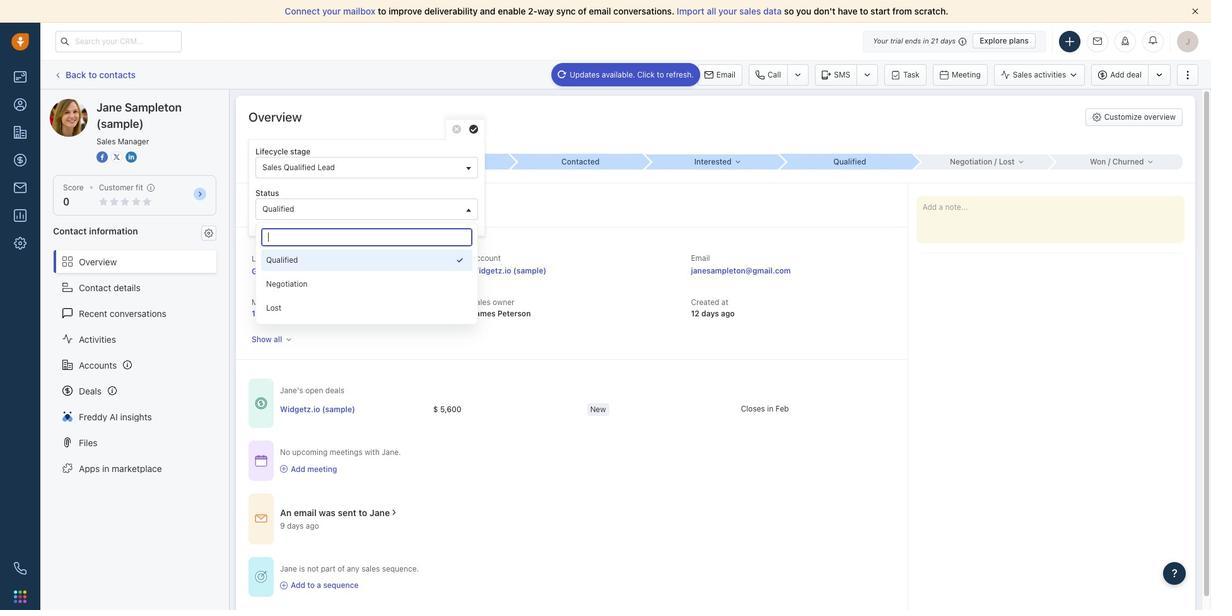 Task type: vqa. For each thing, say whether or not it's contained in the screenshot.
before related to before an upcoming task
no



Task type: locate. For each thing, give the bounding box(es) containing it.
2 horizontal spatial in
[[923, 37, 929, 45]]

interested button
[[644, 154, 779, 169]]

sampleton down contacts
[[97, 98, 140, 109]]

sms
[[834, 70, 850, 79]]

widgetz.io (sample) link
[[471, 266, 546, 276], [280, 404, 355, 415]]

qualified inside option
[[266, 256, 298, 265]]

james
[[471, 309, 496, 319]]

qualified inside "link"
[[834, 157, 866, 167]]

(sample) inside account widgetz.io (sample)
[[513, 266, 546, 276]]

score 0
[[63, 183, 84, 208]]

janesampleton@gmail.com
[[691, 266, 791, 276]]

jane for jane is not part of any sales sequence.
[[280, 564, 297, 574]]

1 vertical spatial contact
[[79, 282, 111, 293]]

email left call link
[[717, 70, 736, 79]]

manager
[[118, 137, 149, 146]]

contacted link
[[509, 154, 644, 170]]

location
[[252, 254, 282, 264]]

import all your sales data link
[[677, 6, 784, 16]]

jane inside jane sampleton (sample) sales manager
[[97, 101, 122, 114]]

in for apps in marketplace
[[102, 463, 109, 474]]

not
[[307, 564, 319, 574]]

container_wx8msf4aqz5i3rn1 image inside add to a sequence link
[[280, 582, 288, 590]]

0 horizontal spatial in
[[102, 463, 109, 474]]

1 vertical spatial days
[[702, 309, 719, 319]]

all right show
[[274, 335, 282, 345]]

was
[[319, 508, 336, 518]]

your right import
[[719, 6, 737, 16]]

lost inside button
[[999, 157, 1015, 166]]

1 horizontal spatial days
[[702, 309, 719, 319]]

0 vertical spatial sales
[[739, 6, 761, 16]]

send email image
[[1093, 37, 1102, 46]]

1 vertical spatial status
[[255, 189, 279, 198]]

1 horizontal spatial overview
[[249, 110, 302, 124]]

email up 9 days ago
[[294, 508, 317, 518]]

0 horizontal spatial your
[[322, 6, 341, 16]]

0 vertical spatial lost
[[999, 157, 1015, 166]]

sampleton for jane sampleton (sample) sales manager
[[125, 101, 182, 114]]

created
[[691, 298, 719, 307]]

0 vertical spatial contact
[[53, 226, 87, 237]]

ago down "at" at right
[[721, 309, 735, 319]]

1 vertical spatial all
[[274, 335, 282, 345]]

(sample) up manager
[[143, 98, 179, 109]]

data
[[763, 6, 782, 16]]

your
[[322, 6, 341, 16], [719, 6, 737, 16]]

status up click to add tags
[[255, 189, 279, 198]]

negotiation / lost
[[950, 157, 1015, 166]]

freddy
[[79, 412, 107, 422]]

sampleton inside jane sampleton (sample) sales manager
[[125, 101, 182, 114]]

new
[[438, 157, 454, 167], [590, 405, 606, 414]]

meeting
[[952, 70, 981, 79]]

of right sync
[[578, 6, 587, 16]]

list box
[[261, 250, 473, 319]]

negotiation for negotiation / lost
[[950, 157, 993, 166]]

1 horizontal spatial click
[[637, 70, 655, 79]]

phone image
[[14, 563, 26, 575]]

qualified
[[834, 157, 866, 167], [284, 163, 316, 172], [262, 205, 294, 214], [266, 256, 298, 265]]

0 vertical spatial of
[[578, 6, 587, 16]]

details
[[114, 282, 141, 293]]

negotiation inside button
[[950, 157, 993, 166]]

lost option
[[261, 298, 473, 319]]

sequence.
[[382, 564, 419, 574]]

0 vertical spatial new
[[438, 157, 454, 167]]

add left deal
[[1110, 70, 1125, 79]]

add inside 'link'
[[291, 465, 305, 474]]

email up janesampleton@gmail.com
[[691, 254, 710, 263]]

to left the a
[[307, 581, 315, 590]]

container_wx8msf4aqz5i3rn1 image inside add meeting 'link'
[[280, 466, 288, 473]]

sales up james
[[471, 298, 491, 307]]

0 vertical spatial widgetz.io
[[471, 266, 511, 276]]

jane for jane sampleton (sample) sales manager
[[97, 101, 122, 114]]

19266529503 link
[[252, 309, 305, 319]]

1 vertical spatial email
[[294, 508, 317, 518]]

1 horizontal spatial your
[[719, 6, 737, 16]]

1 your from the left
[[322, 6, 341, 16]]

to right sent
[[359, 508, 367, 518]]

sampleton up manager
[[125, 101, 182, 114]]

connect your mailbox to improve deliverability and enable 2-way sync of email conversations. import all your sales data so you don't have to start from scratch.
[[285, 6, 949, 16]]

9
[[280, 522, 285, 531]]

0 vertical spatial click
[[637, 70, 655, 79]]

days down created
[[702, 309, 719, 319]]

activities
[[1034, 70, 1066, 79]]

1 horizontal spatial ago
[[721, 309, 735, 319]]

(sample) up owner
[[513, 266, 546, 276]]

qualified for list box containing qualified
[[266, 256, 298, 265]]

days right 9
[[287, 522, 304, 531]]

widgetz.io inside account widgetz.io (sample)
[[471, 266, 511, 276]]

0 horizontal spatial ago
[[306, 522, 319, 531]]

trial
[[890, 37, 903, 45]]

0 horizontal spatial all
[[274, 335, 282, 345]]

enable
[[498, 6, 526, 16]]

negotiation inside option
[[266, 280, 308, 289]]

widgetz.io (sample) link down open
[[280, 404, 355, 415]]

owner
[[493, 298, 515, 307]]

show all
[[252, 335, 282, 345]]

overview up contact details
[[79, 256, 117, 267]]

of left any at the bottom of page
[[338, 564, 345, 574]]

email inside button
[[717, 70, 736, 79]]

0 vertical spatial ago
[[721, 309, 735, 319]]

1 vertical spatial negotiation
[[266, 280, 308, 289]]

you
[[796, 6, 811, 16]]

(sample) inside jane sampleton (sample) sales manager
[[97, 117, 144, 131]]

email button
[[698, 64, 743, 85]]

1 vertical spatial click
[[261, 200, 280, 209]]

1 horizontal spatial widgetz.io
[[471, 266, 511, 276]]

1 horizontal spatial sales
[[739, 6, 761, 16]]

2 vertical spatial in
[[102, 463, 109, 474]]

import
[[677, 6, 705, 16]]

jane left is
[[280, 564, 297, 574]]

sales right any at the bottom of page
[[362, 564, 380, 574]]

0 horizontal spatial days
[[287, 522, 304, 531]]

arizona,
[[289, 267, 320, 276]]

widgetz.io (sample) link down account
[[471, 266, 546, 276]]

container_wx8msf4aqz5i3rn1 image down no
[[280, 466, 288, 473]]

add for add meeting
[[291, 465, 305, 474]]

1 horizontal spatial /
[[1108, 157, 1111, 166]]

sampleton for jane sampleton (sample)
[[97, 98, 140, 109]]

ai
[[110, 412, 118, 422]]

lost
[[999, 157, 1015, 166], [266, 304, 281, 313]]

task
[[903, 70, 920, 79]]

add meeting link
[[280, 464, 401, 475]]

(sample) for jane sampleton (sample)
[[143, 98, 179, 109]]

status
[[375, 139, 398, 149], [255, 189, 279, 198]]

an email was sent to jane
[[280, 508, 390, 518]]

click right available.
[[637, 70, 655, 79]]

ago inside created at 12 days ago
[[721, 309, 735, 319]]

jane's
[[280, 386, 303, 396]]

2 horizontal spatial days
[[941, 37, 956, 45]]

call button
[[749, 64, 787, 85]]

container_wx8msf4aqz5i3rn1 image
[[255, 398, 267, 410], [390, 509, 399, 517], [255, 513, 267, 526], [255, 571, 267, 584]]

your left mailbox
[[322, 6, 341, 16]]

(sample) down jane sampleton (sample)
[[97, 117, 144, 131]]

information
[[89, 226, 138, 237]]

(sample) inside widgetz.io (sample) link
[[322, 405, 355, 414]]

in left feb
[[767, 404, 774, 414]]

1 vertical spatial widgetz.io (sample) link
[[280, 404, 355, 415]]

1 horizontal spatial all
[[707, 6, 716, 16]]

days right 21
[[941, 37, 956, 45]]

add
[[291, 200, 305, 209]]

click left add
[[261, 200, 280, 209]]

jane down back
[[75, 98, 95, 109]]

0 horizontal spatial of
[[338, 564, 345, 574]]

0 horizontal spatial overview
[[79, 256, 117, 267]]

1 horizontal spatial widgetz.io (sample) link
[[471, 266, 546, 276]]

from
[[893, 6, 912, 16]]

close image
[[1192, 8, 1199, 15]]

ends
[[905, 37, 921, 45]]

container_wx8msf4aqz5i3rn1 image for no upcoming meetings with jane.
[[280, 466, 288, 473]]

of
[[578, 6, 587, 16], [338, 564, 345, 574]]

email for email
[[717, 70, 736, 79]]

0 vertical spatial negotiation
[[950, 157, 993, 166]]

sales left manager
[[97, 137, 116, 146]]

closes
[[741, 404, 765, 414]]

0 vertical spatial add
[[1110, 70, 1125, 79]]

container_wx8msf4aqz5i3rn1 image left 9
[[255, 513, 267, 526]]

1 vertical spatial of
[[338, 564, 345, 574]]

peterson
[[498, 309, 531, 319]]

1 vertical spatial email
[[691, 254, 710, 263]]

2 / from the left
[[1108, 157, 1111, 166]]

None search field
[[261, 229, 473, 247]]

container_wx8msf4aqz5i3rn1 image
[[255, 455, 267, 467], [280, 466, 288, 473], [280, 582, 288, 590]]

in left 21
[[923, 37, 929, 45]]

jane's open deals
[[280, 386, 344, 396]]

1 / from the left
[[995, 157, 997, 166]]

/ for lost
[[995, 157, 997, 166]]

1 vertical spatial in
[[767, 404, 774, 414]]

account widgetz.io (sample)
[[471, 254, 546, 276]]

to right mailbox
[[378, 6, 386, 16]]

2 your from the left
[[719, 6, 737, 16]]

customize overview button
[[1085, 109, 1183, 126]]

to left refresh.
[[657, 70, 664, 79]]

1 horizontal spatial lost
[[999, 157, 1015, 166]]

sales
[[1013, 70, 1032, 79], [97, 137, 116, 146], [262, 163, 282, 172], [471, 298, 491, 307]]

contact details
[[79, 282, 141, 293]]

sales inside sales owner james peterson
[[471, 298, 491, 307]]

$
[[433, 405, 438, 414]]

0 vertical spatial in
[[923, 37, 929, 45]]

sales left activities
[[1013, 70, 1032, 79]]

1 vertical spatial widgetz.io
[[280, 405, 320, 414]]

(sample) for jane sampleton (sample) sales manager
[[97, 117, 144, 131]]

0 horizontal spatial email
[[691, 254, 710, 263]]

all right import
[[707, 6, 716, 16]]

phone element
[[8, 556, 33, 582]]

feb
[[776, 404, 789, 414]]

freshworks switcher image
[[14, 591, 26, 604]]

0 horizontal spatial lost
[[266, 304, 281, 313]]

0 vertical spatial email
[[717, 70, 736, 79]]

ago
[[721, 309, 735, 319], [306, 522, 319, 531]]

your trial ends in 21 days
[[873, 37, 956, 45]]

sales inside button
[[262, 163, 282, 172]]

0 horizontal spatial /
[[995, 157, 997, 166]]

$ 5,600
[[433, 405, 462, 414]]

0 vertical spatial widgetz.io (sample) link
[[471, 266, 546, 276]]

add inside button
[[1110, 70, 1125, 79]]

row
[[280, 397, 895, 423]]

qualified for qualified dropdown button
[[262, 205, 294, 214]]

1 vertical spatial add
[[291, 465, 305, 474]]

in right the apps
[[102, 463, 109, 474]]

insights
[[120, 412, 152, 422]]

1 vertical spatial ago
[[306, 522, 319, 531]]

meeting button
[[933, 64, 988, 85]]

ago down the was
[[306, 522, 319, 531]]

widgetz.io down jane's
[[280, 405, 320, 414]]

won / churned
[[1090, 157, 1144, 166]]

no upcoming meetings with jane.
[[280, 448, 401, 458]]

call link
[[749, 64, 787, 85]]

1 horizontal spatial email
[[717, 70, 736, 79]]

sales owner james peterson
[[471, 298, 531, 319]]

0 vertical spatial status
[[375, 139, 398, 149]]

1 vertical spatial lost
[[266, 304, 281, 313]]

email for email janesampleton@gmail.com
[[691, 254, 710, 263]]

negotiation
[[950, 157, 993, 166], [266, 280, 308, 289]]

contact down 0 button
[[53, 226, 87, 237]]

at
[[722, 298, 728, 307]]

container_wx8msf4aqz5i3rn1 image left is
[[255, 571, 267, 584]]

sales for sales qualified lead
[[262, 163, 282, 172]]

1 horizontal spatial negotiation
[[950, 157, 993, 166]]

email inside email janesampleton@gmail.com
[[691, 254, 710, 263]]

2 vertical spatial add
[[291, 581, 305, 590]]

contact information
[[53, 226, 138, 237]]

1 horizontal spatial new
[[590, 405, 606, 414]]

qualified option
[[261, 250, 473, 272]]

(sample) down deals on the bottom
[[322, 405, 355, 414]]

1 horizontal spatial email
[[589, 6, 611, 16]]

add down upcoming
[[291, 465, 305, 474]]

0 vertical spatial email
[[589, 6, 611, 16]]

qualified inside dropdown button
[[262, 205, 294, 214]]

upcoming
[[292, 448, 328, 458]]

0 horizontal spatial sales
[[362, 564, 380, 574]]

status up sales qualified lead button
[[375, 139, 398, 149]]

0 horizontal spatial negotiation
[[266, 280, 308, 289]]

all
[[707, 6, 716, 16], [274, 335, 282, 345]]

1 horizontal spatial of
[[578, 6, 587, 16]]

0 horizontal spatial click
[[261, 200, 280, 209]]

overview
[[1144, 112, 1176, 122]]

widgetz.io down account
[[471, 266, 511, 276]]

overview up sales qualified lead
[[249, 110, 302, 124]]

meeting
[[307, 465, 337, 474]]

1 horizontal spatial in
[[767, 404, 774, 414]]

days inside created at 12 days ago
[[702, 309, 719, 319]]

sales left the data
[[739, 6, 761, 16]]

jane sampleton (sample)
[[75, 98, 179, 109]]

add down is
[[291, 581, 305, 590]]

contact up 'recent'
[[79, 282, 111, 293]]

mobile
[[252, 298, 276, 307]]

email janesampleton@gmail.com
[[691, 254, 791, 276]]

jane down contacts
[[97, 101, 122, 114]]

email right sync
[[589, 6, 611, 16]]

Search your CRM... text field
[[56, 31, 182, 52]]

stage
[[282, 139, 302, 149], [290, 147, 311, 157]]

container_wx8msf4aqz5i3rn1 image left the a
[[280, 582, 288, 590]]

sales up click to add tags
[[262, 163, 282, 172]]



Task type: describe. For each thing, give the bounding box(es) containing it.
0 horizontal spatial widgetz.io (sample) link
[[280, 404, 355, 415]]

a
[[317, 581, 321, 590]]

negotiation / lost link
[[913, 154, 1048, 169]]

improve
[[389, 6, 422, 16]]

available.
[[602, 70, 635, 79]]

0 horizontal spatial email
[[294, 508, 317, 518]]

mng settings image
[[204, 229, 213, 238]]

deal
[[1127, 70, 1142, 79]]

0 horizontal spatial status
[[255, 189, 279, 198]]

1 vertical spatial overview
[[79, 256, 117, 267]]

qualified link
[[779, 154, 913, 170]]

apps in marketplace
[[79, 463, 162, 474]]

to left add
[[282, 200, 289, 209]]

click to add tags
[[261, 200, 324, 209]]

show
[[252, 335, 272, 345]]

sequence
[[323, 581, 359, 590]]

add for add deal
[[1110, 70, 1125, 79]]

have
[[838, 6, 858, 16]]

1 horizontal spatial status
[[375, 139, 398, 149]]

sales qualified lead button
[[255, 157, 478, 179]]

and
[[480, 6, 496, 16]]

sales inside jane sampleton (sample) sales manager
[[97, 137, 116, 146]]

so
[[784, 6, 794, 16]]

what's new image
[[1121, 36, 1130, 45]]

contact for contact details
[[79, 282, 111, 293]]

widgetz.io (sample)
[[280, 405, 355, 414]]

/ for churned
[[1108, 157, 1111, 166]]

any
[[347, 564, 359, 574]]

0 vertical spatial days
[[941, 37, 956, 45]]

account
[[471, 254, 501, 263]]

with
[[365, 448, 380, 458]]

task button
[[885, 64, 927, 85]]

won / churned link
[[1048, 154, 1183, 169]]

container_wx8msf4aqz5i3rn1 image for jane is not part of any sales sequence.
[[280, 582, 288, 590]]

negotiation for negotiation
[[266, 280, 308, 289]]

container_wx8msf4aqz5i3rn1 image right sent
[[390, 509, 399, 517]]

recent
[[79, 308, 107, 319]]

scratch.
[[915, 6, 949, 16]]

recent conversations
[[79, 308, 166, 319]]

janesampleton@gmail.com link
[[691, 265, 791, 278]]

customer
[[99, 183, 134, 192]]

sales qualified lead
[[262, 163, 335, 172]]

updates available. click to refresh.
[[570, 70, 694, 79]]

row containing closes in feb
[[280, 397, 895, 423]]

glendale,
[[252, 267, 287, 276]]

0 button
[[63, 196, 70, 208]]

plans
[[1009, 36, 1029, 45]]

(sample) for account widgetz.io (sample)
[[513, 266, 546, 276]]

an
[[280, 508, 292, 518]]

to left start
[[860, 6, 868, 16]]

qualified inside button
[[284, 163, 316, 172]]

0 vertical spatial overview
[[249, 110, 302, 124]]

jane right sent
[[370, 508, 390, 518]]

don't
[[814, 6, 836, 16]]

conversations.
[[613, 6, 675, 16]]

freddy ai insights
[[79, 412, 152, 422]]

container_wx8msf4aqz5i3rn1 image left no
[[255, 455, 267, 467]]

21
[[931, 37, 939, 45]]

add deal
[[1110, 70, 1142, 79]]

churned
[[1113, 157, 1144, 166]]

add meeting
[[291, 465, 337, 474]]

mobile 19266529503
[[252, 298, 305, 319]]

call
[[768, 70, 781, 79]]

qualified button
[[255, 199, 478, 220]]

explore plans
[[980, 36, 1029, 45]]

sms button
[[815, 64, 857, 85]]

qualified for qualified "link"
[[834, 157, 866, 167]]

0
[[63, 196, 70, 208]]

add to a sequence
[[291, 581, 359, 590]]

fit
[[136, 183, 143, 192]]

new link
[[375, 154, 509, 170]]

back to contacts link
[[53, 65, 136, 85]]

customize overview
[[1104, 112, 1176, 122]]

jane.
[[382, 448, 401, 458]]

won / churned button
[[1048, 154, 1183, 169]]

in for closes in feb
[[767, 404, 774, 414]]

your
[[873, 37, 888, 45]]

negotiation option
[[261, 274, 473, 296]]

19266529503
[[252, 309, 305, 319]]

to right back
[[88, 69, 97, 80]]

start
[[871, 6, 890, 16]]

back to contacts
[[66, 69, 136, 80]]

sales for sales activities
[[1013, 70, 1032, 79]]

jane is not part of any sales sequence.
[[280, 564, 419, 574]]

closes in feb
[[741, 404, 789, 414]]

1 vertical spatial new
[[590, 405, 606, 414]]

click inside "link"
[[637, 70, 655, 79]]

to inside "link"
[[657, 70, 664, 79]]

contacted
[[561, 157, 600, 167]]

1 vertical spatial sales
[[362, 564, 380, 574]]

tags
[[307, 200, 324, 209]]

contact for contact information
[[53, 226, 87, 237]]

accounts
[[79, 360, 117, 371]]

negotiation / lost button
[[913, 154, 1048, 169]]

apps
[[79, 463, 100, 474]]

connect
[[285, 6, 320, 16]]

usa
[[322, 267, 338, 276]]

5,600
[[440, 405, 462, 414]]

sales for sales owner james peterson
[[471, 298, 491, 307]]

0 horizontal spatial new
[[438, 157, 454, 167]]

2 vertical spatial days
[[287, 522, 304, 531]]

0 vertical spatial all
[[707, 6, 716, 16]]

interested link
[[644, 154, 779, 169]]

deals
[[79, 386, 102, 397]]

jane for jane sampleton (sample)
[[75, 98, 95, 109]]

location glendale, arizona, usa
[[252, 254, 338, 276]]

created at 12 days ago
[[691, 298, 735, 319]]

0 horizontal spatial widgetz.io
[[280, 405, 320, 414]]

container_wx8msf4aqz5i3rn1 image left widgetz.io (sample)
[[255, 398, 267, 410]]

lost inside option
[[266, 304, 281, 313]]

2-
[[528, 6, 537, 16]]

list box containing qualified
[[261, 250, 473, 319]]

add for add to a sequence
[[291, 581, 305, 590]]

score
[[63, 183, 84, 192]]

part
[[321, 564, 335, 574]]

glendale, arizona, usa link
[[252, 267, 338, 276]]



